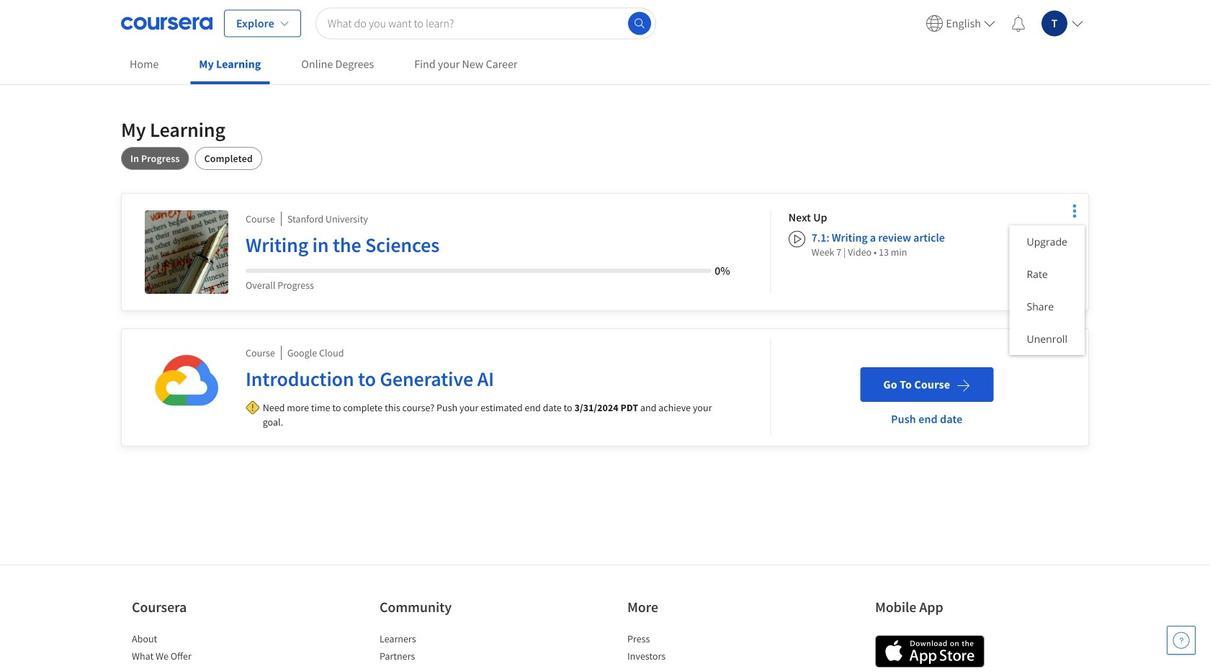 Task type: vqa. For each thing, say whether or not it's contained in the screenshot.
do
no



Task type: locate. For each thing, give the bounding box(es) containing it.
list item
[[132, 632, 254, 649], [380, 632, 502, 649], [628, 632, 750, 649], [132, 649, 254, 667], [380, 649, 502, 667], [628, 649, 750, 667]]

2 horizontal spatial list
[[628, 632, 750, 670]]

list
[[132, 632, 254, 670], [380, 632, 502, 670], [628, 632, 750, 670]]

menu item
[[1010, 226, 1085, 258], [1010, 258, 1085, 290], [1010, 290, 1085, 323], [1010, 323, 1085, 355]]

3 list from the left
[[628, 632, 750, 670]]

1 horizontal spatial list
[[380, 632, 502, 670]]

4 menu item from the top
[[1010, 323, 1085, 355]]

None search field
[[316, 8, 657, 39]]

menu
[[1010, 226, 1085, 355]]

tab list
[[121, 147, 1090, 170]]

coursera image
[[121, 12, 213, 35]]

0 horizontal spatial list
[[132, 632, 254, 670]]



Task type: describe. For each thing, give the bounding box(es) containing it.
more option for writing in the sciences image
[[1065, 201, 1085, 221]]

2 list from the left
[[380, 632, 502, 670]]

2 menu item from the top
[[1010, 258, 1085, 290]]

1 list from the left
[[132, 632, 254, 670]]

1 menu item from the top
[[1010, 226, 1085, 258]]

introduction to generative ai image
[[145, 339, 228, 422]]

more option for introduction to generative ai image
[[1065, 337, 1085, 357]]

help center image
[[1173, 632, 1191, 649]]

writing in the sciences image
[[145, 210, 228, 294]]

3 menu item from the top
[[1010, 290, 1085, 323]]

download on the app store image
[[876, 636, 985, 668]]



